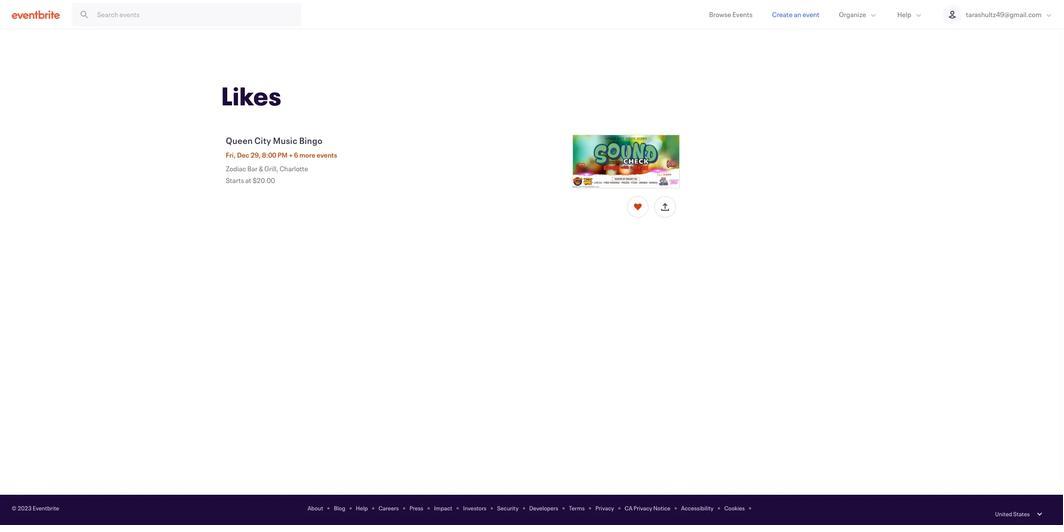 Task type: describe. For each thing, give the bounding box(es) containing it.
1 horizontal spatial help link
[[888, 0, 934, 29]]

privacy link
[[596, 504, 615, 512]]

tarashultz49@gmail.com
[[967, 10, 1042, 19]]

zodiac
[[226, 164, 246, 173]]

cookies
[[725, 504, 745, 512]]

1 privacy from the left
[[596, 504, 615, 512]]

event
[[803, 10, 820, 19]]

united
[[996, 510, 1013, 518]]

2 privacy from the left
[[634, 504, 653, 512]]

at
[[245, 176, 252, 185]]

8:00
[[262, 150, 277, 160]]

1 vertical spatial help
[[356, 504, 368, 512]]

organize link
[[830, 0, 888, 29]]

ca privacy notice
[[625, 504, 671, 512]]

about
[[308, 504, 323, 512]]

ca privacy notice link
[[625, 504, 671, 512]]

grill,
[[265, 164, 279, 173]]

6
[[294, 150, 298, 160]]

eventbrite image
[[12, 10, 60, 19]]

security
[[497, 504, 519, 512]]

security link
[[497, 504, 519, 512]]

accessibility
[[682, 504, 714, 512]]

investors
[[463, 504, 487, 512]]

queen city music bingo fri, dec 29, 8:00 pm + 6 more events zodiac bar & grill, charlotte starts at $20.00
[[226, 135, 338, 185]]

investors link
[[463, 504, 487, 512]]

developers link
[[530, 504, 559, 512]]

blog
[[334, 504, 346, 512]]

press
[[410, 504, 424, 512]]

impact
[[434, 504, 453, 512]]

eventbrite
[[33, 504, 59, 512]]

states
[[1014, 510, 1031, 518]]

accessibility link
[[682, 504, 714, 512]]

create an event
[[773, 10, 820, 19]]

events
[[317, 150, 338, 160]]

blog link
[[334, 504, 346, 512]]

browse events
[[710, 10, 753, 19]]

careers link
[[379, 504, 399, 512]]

likes
[[222, 79, 282, 112]]



Task type: locate. For each thing, give the bounding box(es) containing it.
impact link
[[434, 504, 453, 512]]

browse
[[710, 10, 732, 19]]

1 horizontal spatial privacy
[[634, 504, 653, 512]]

help link
[[888, 0, 934, 29], [356, 504, 368, 512]]

0 vertical spatial help link
[[888, 0, 934, 29]]

create an event link
[[763, 0, 830, 29]]

careers
[[379, 504, 399, 512]]

cookies link
[[725, 504, 745, 512]]

29,
[[251, 150, 261, 160]]

terms link
[[569, 504, 585, 512]]

&
[[259, 164, 263, 173]]

developers
[[530, 504, 559, 512]]

united states
[[996, 510, 1031, 518]]

organize
[[840, 10, 867, 19]]

about link
[[308, 504, 323, 512]]

privacy
[[596, 504, 615, 512], [634, 504, 653, 512]]

help right the organize link
[[898, 10, 912, 19]]

queen
[[226, 135, 253, 146]]

press link
[[410, 504, 424, 512]]

bingo
[[299, 135, 323, 146]]

terms
[[569, 504, 585, 512]]

bar
[[248, 164, 258, 173]]

pm
[[278, 150, 288, 160]]

an
[[794, 10, 802, 19]]

©
[[12, 504, 16, 512]]

ca
[[625, 504, 633, 512]]

browse events link
[[700, 0, 763, 29]]

starts
[[226, 176, 244, 185]]

0 horizontal spatial help
[[356, 504, 368, 512]]

2023
[[18, 504, 32, 512]]

events
[[733, 10, 753, 19]]

0 horizontal spatial help link
[[356, 504, 368, 512]]

fri,
[[226, 150, 236, 160]]

dec
[[237, 150, 249, 160]]

1 vertical spatial help link
[[356, 504, 368, 512]]

music
[[273, 135, 298, 146]]

charlotte
[[280, 164, 308, 173]]

help
[[898, 10, 912, 19], [356, 504, 368, 512]]

0 vertical spatial help
[[898, 10, 912, 19]]

© 2023 eventbrite
[[12, 504, 59, 512]]

tarashultz49@gmail.com link
[[934, 0, 1064, 29]]

privacy left ca
[[596, 504, 615, 512]]

1 horizontal spatial help
[[898, 10, 912, 19]]

more
[[300, 150, 316, 160]]

$20.00
[[253, 176, 275, 185]]

+
[[289, 150, 293, 160]]

create
[[773, 10, 793, 19]]

city
[[255, 135, 271, 146]]

queen city music bingo link
[[226, 135, 565, 146]]

privacy right ca
[[634, 504, 653, 512]]

help right blog link
[[356, 504, 368, 512]]

0 horizontal spatial privacy
[[596, 504, 615, 512]]

notice
[[654, 504, 671, 512]]



Task type: vqa. For each thing, say whether or not it's contained in the screenshot.
Likes
yes



